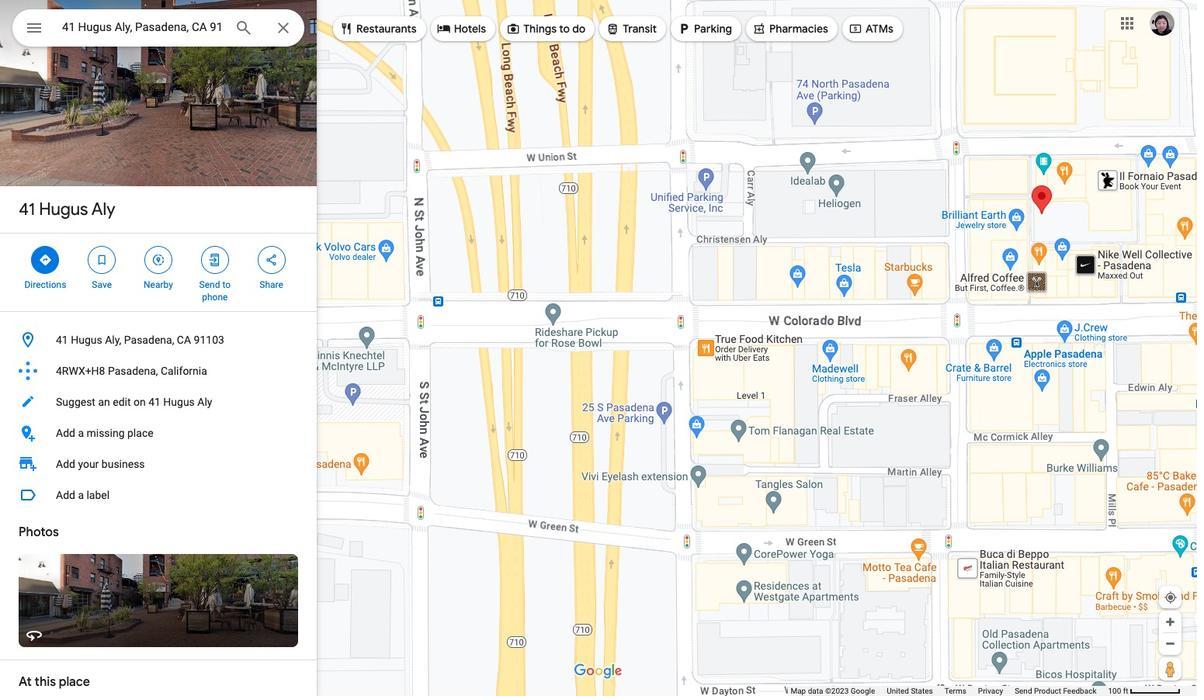 Task type: vqa. For each thing, say whether or not it's contained in the screenshot.
Search
no



Task type: locate. For each thing, give the bounding box(es) containing it.
41 up the 4rwx+h8
[[56, 334, 68, 346]]

to left do
[[560, 22, 570, 36]]

2 add from the top
[[56, 458, 75, 471]]


[[208, 252, 222, 269]]

send for send to phone
[[199, 280, 220, 291]]

1 vertical spatial send
[[1015, 687, 1033, 696]]


[[265, 252, 279, 269]]


[[677, 20, 691, 37]]

1 horizontal spatial to
[[560, 22, 570, 36]]

1 horizontal spatial send
[[1015, 687, 1033, 696]]

directions
[[24, 280, 66, 291]]

2 horizontal spatial 41
[[148, 396, 161, 409]]

0 vertical spatial aly
[[91, 199, 115, 221]]

add
[[56, 427, 75, 440], [56, 458, 75, 471], [56, 489, 75, 502]]

to
[[560, 22, 570, 36], [222, 280, 231, 291]]

add left the your
[[56, 458, 75, 471]]

0 vertical spatial send
[[199, 280, 220, 291]]

on
[[134, 396, 146, 409]]

at this place
[[19, 675, 90, 691]]

send
[[199, 280, 220, 291], [1015, 687, 1033, 696]]

0 vertical spatial to
[[560, 22, 570, 36]]

send product feedback button
[[1015, 687, 1097, 697]]

0 horizontal spatial send
[[199, 280, 220, 291]]

1 vertical spatial pasadena,
[[108, 365, 158, 378]]

add down suggest
[[56, 427, 75, 440]]

atms
[[866, 22, 894, 36]]

aly down california
[[198, 396, 212, 409]]

1 horizontal spatial 41
[[56, 334, 68, 346]]

1 vertical spatial aly
[[198, 396, 212, 409]]

business
[[102, 458, 145, 471]]

footer
[[791, 687, 1109, 697]]

edit
[[113, 396, 131, 409]]

send inside send to phone
[[199, 280, 220, 291]]

0 horizontal spatial to
[[222, 280, 231, 291]]


[[507, 20, 521, 37]]

pharmacies
[[770, 22, 829, 36]]

0 vertical spatial place
[[127, 427, 154, 440]]

41 hugus aly main content
[[0, 0, 317, 697]]

place down on
[[127, 427, 154, 440]]

nearby
[[144, 280, 173, 291]]

41 Hugus Aly, Pasadena, CA 91103 field
[[12, 9, 305, 47]]

41
[[19, 199, 35, 221], [56, 334, 68, 346], [148, 396, 161, 409]]

1 horizontal spatial place
[[127, 427, 154, 440]]

0 horizontal spatial place
[[59, 675, 90, 691]]

1 add from the top
[[56, 427, 75, 440]]


[[849, 20, 863, 37]]

3 add from the top
[[56, 489, 75, 502]]

2 a from the top
[[78, 489, 84, 502]]

0 horizontal spatial 41
[[19, 199, 35, 221]]

add for add your business
[[56, 458, 75, 471]]

ca
[[177, 334, 191, 346]]

a for missing
[[78, 427, 84, 440]]

pasadena,
[[124, 334, 174, 346], [108, 365, 158, 378]]

parking
[[695, 22, 733, 36]]

to up phone
[[222, 280, 231, 291]]

1 vertical spatial place
[[59, 675, 90, 691]]

hugus down california
[[163, 396, 195, 409]]

actions for 41 hugus aly region
[[0, 234, 317, 312]]

add a label
[[56, 489, 110, 502]]

0 vertical spatial a
[[78, 427, 84, 440]]

100 ft button
[[1109, 687, 1182, 696]]

1 vertical spatial hugus
[[71, 334, 102, 346]]

to inside the  things to do
[[560, 22, 570, 36]]

send product feedback
[[1015, 687, 1097, 696]]

terms
[[945, 687, 967, 696]]

aly up 
[[91, 199, 115, 221]]

save
[[92, 280, 112, 291]]


[[339, 20, 353, 37]]

1 a from the top
[[78, 427, 84, 440]]

a left label
[[78, 489, 84, 502]]

map data ©2023 google
[[791, 687, 876, 696]]

a left "missing"
[[78, 427, 84, 440]]

41 hugus aly, pasadena, ca 91103 button
[[0, 325, 317, 356]]


[[753, 20, 767, 37]]

 parking
[[677, 20, 733, 37]]

to inside send to phone
[[222, 280, 231, 291]]

hugus for aly
[[39, 199, 88, 221]]

hugus inside button
[[163, 396, 195, 409]]

0 vertical spatial pasadena,
[[124, 334, 174, 346]]

product
[[1035, 687, 1062, 696]]

hugus left the aly,
[[71, 334, 102, 346]]

None field
[[62, 18, 222, 37]]

 atms
[[849, 20, 894, 37]]

 things to do
[[507, 20, 586, 37]]


[[151, 252, 165, 269]]

91103
[[194, 334, 224, 346]]

suggest
[[56, 396, 96, 409]]

google
[[851, 687, 876, 696]]

 search field
[[12, 9, 305, 50]]


[[25, 17, 44, 39]]

place down layers
[[59, 675, 90, 691]]

send left product
[[1015, 687, 1033, 696]]

place
[[127, 427, 154, 440], [59, 675, 90, 691]]

1 vertical spatial to
[[222, 280, 231, 291]]

1 vertical spatial a
[[78, 489, 84, 502]]

send up phone
[[199, 280, 220, 291]]

transit
[[623, 22, 657, 36]]

add for add a missing place
[[56, 427, 75, 440]]

share
[[260, 280, 283, 291]]

2 vertical spatial add
[[56, 489, 75, 502]]

hugus inside button
[[71, 334, 102, 346]]

hugus
[[39, 199, 88, 221], [71, 334, 102, 346], [163, 396, 195, 409]]

hugus up 
[[39, 199, 88, 221]]

google account: michele murakami  
(michele.murakami@adept.ai) image
[[1150, 11, 1175, 35]]

aly
[[91, 199, 115, 221], [198, 396, 212, 409]]

1 horizontal spatial aly
[[198, 396, 212, 409]]

pasadena, up the suggest an edit on 41 hugus aly
[[108, 365, 158, 378]]

4rwx+h8 pasadena, california
[[56, 365, 207, 378]]

0 vertical spatial hugus
[[39, 199, 88, 221]]

1 vertical spatial 41
[[56, 334, 68, 346]]

1 vertical spatial add
[[56, 458, 75, 471]]

0 vertical spatial 41
[[19, 199, 35, 221]]

add for add a label
[[56, 489, 75, 502]]

footer containing map data ©2023 google
[[791, 687, 1109, 697]]

41 up the directions
[[19, 199, 35, 221]]

2 vertical spatial hugus
[[163, 396, 195, 409]]

a
[[78, 427, 84, 440], [78, 489, 84, 502]]

send inside button
[[1015, 687, 1033, 696]]

united states
[[887, 687, 934, 696]]

add left label
[[56, 489, 75, 502]]

2 vertical spatial 41
[[148, 396, 161, 409]]

0 vertical spatial add
[[56, 427, 75, 440]]

do
[[573, 22, 586, 36]]

pasadena, up 4rwx+h8 pasadena, california button
[[124, 334, 174, 346]]

41 inside button
[[56, 334, 68, 346]]

add a missing place
[[56, 427, 154, 440]]

41 for 41 hugus aly, pasadena, ca 91103
[[56, 334, 68, 346]]

41 right on
[[148, 396, 161, 409]]



Task type: describe. For each thing, give the bounding box(es) containing it.
footer inside google maps element
[[791, 687, 1109, 697]]

data
[[808, 687, 824, 696]]

layers
[[38, 664, 63, 674]]

41 inside button
[[148, 396, 161, 409]]

zoom out image
[[1165, 639, 1177, 650]]

united
[[887, 687, 910, 696]]

4rwx+h8 pasadena, california button
[[0, 356, 317, 387]]

aly,
[[105, 334, 121, 346]]

0 horizontal spatial aly
[[91, 199, 115, 221]]

feedback
[[1064, 687, 1097, 696]]

california
[[161, 365, 207, 378]]

none field inside 41 hugus aly, pasadena, ca 91103 field
[[62, 18, 222, 37]]

41 for 41 hugus aly
[[19, 199, 35, 221]]

add your business link
[[0, 449, 317, 480]]

show street view coverage image
[[1160, 658, 1182, 681]]

place inside button
[[127, 427, 154, 440]]

phone
[[202, 292, 228, 303]]


[[38, 252, 52, 269]]

 button
[[12, 9, 56, 50]]

map
[[791, 687, 806, 696]]

add a missing place button
[[0, 418, 317, 449]]

41 hugus aly
[[19, 199, 115, 221]]


[[95, 252, 109, 269]]

zoom in image
[[1165, 617, 1177, 628]]

privacy button
[[979, 687, 1004, 697]]

hotels
[[454, 22, 486, 36]]

things
[[524, 22, 557, 36]]

add a label button
[[0, 480, 317, 511]]

this
[[35, 675, 56, 691]]

united states button
[[887, 687, 934, 697]]

at
[[19, 675, 32, 691]]

send to phone
[[199, 280, 231, 303]]

add your business
[[56, 458, 145, 471]]


[[606, 20, 620, 37]]

privacy
[[979, 687, 1004, 696]]

100 ft
[[1109, 687, 1129, 696]]

 transit
[[606, 20, 657, 37]]

4rwx+h8
[[56, 365, 105, 378]]

show your location image
[[1164, 591, 1178, 605]]

100
[[1109, 687, 1122, 696]]

restaurants
[[357, 22, 417, 36]]

41 hugus aly, pasadena, ca 91103
[[56, 334, 224, 346]]

©2023
[[826, 687, 849, 696]]

your
[[78, 458, 99, 471]]

an
[[98, 396, 110, 409]]

 restaurants
[[339, 20, 417, 37]]

 pharmacies
[[753, 20, 829, 37]]

google maps element
[[0, 0, 1198, 697]]

hugus for aly,
[[71, 334, 102, 346]]

label
[[87, 489, 110, 502]]

ft
[[1124, 687, 1129, 696]]

aly inside button
[[198, 396, 212, 409]]

states
[[912, 687, 934, 696]]

a for label
[[78, 489, 84, 502]]


[[437, 20, 451, 37]]

suggest an edit on 41 hugus aly
[[56, 396, 212, 409]]

send for send product feedback
[[1015, 687, 1033, 696]]

 hotels
[[437, 20, 486, 37]]

photos
[[19, 525, 59, 541]]

terms button
[[945, 687, 967, 697]]

missing
[[87, 427, 125, 440]]

suggest an edit on 41 hugus aly button
[[0, 387, 317, 418]]



